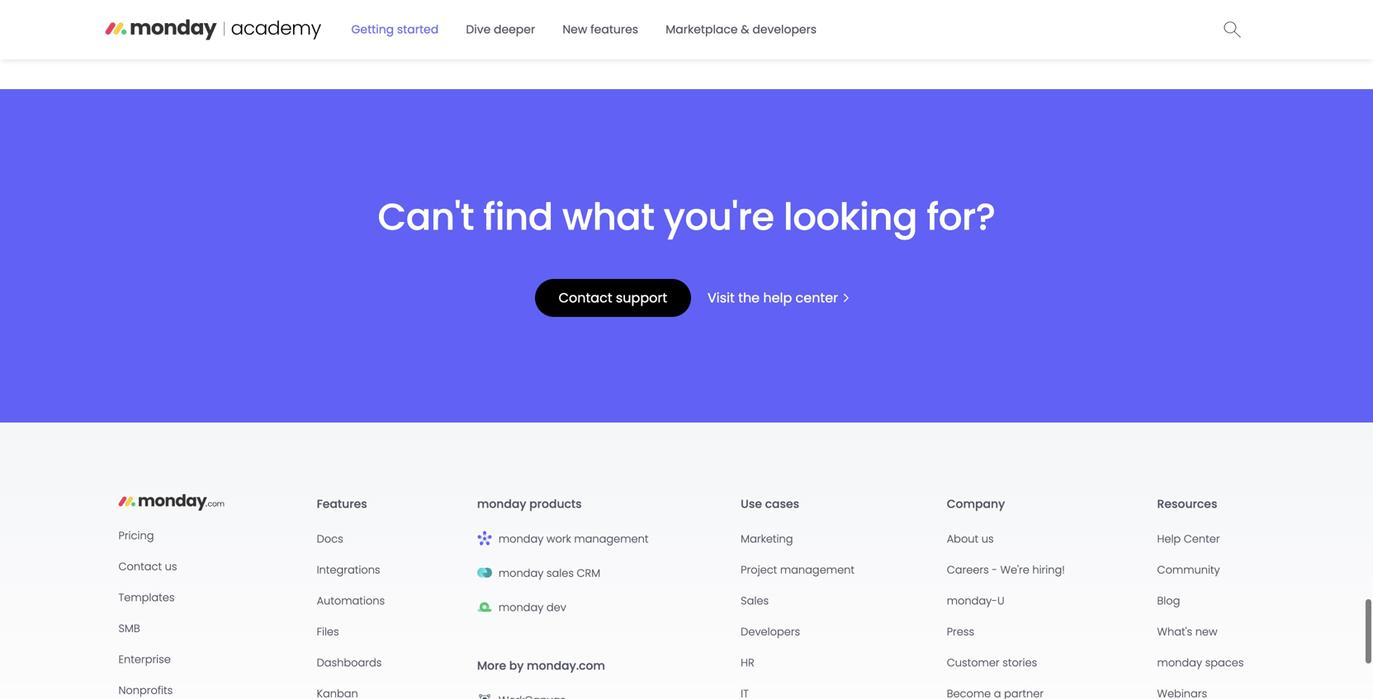 Task type: vqa. For each thing, say whether or not it's contained in the screenshot.
Marketing link
yes



Task type: describe. For each thing, give the bounding box(es) containing it.
customer stories
[[947, 655, 1037, 670]]

careers - we're hiring! link
[[947, 562, 1065, 578]]

docs
[[317, 532, 343, 546]]

about
[[947, 532, 979, 546]]

sales link
[[741, 593, 769, 609]]

enterprise link
[[118, 652, 171, 668]]

visit the help center
[[708, 289, 838, 307]]

monday work management
[[499, 532, 649, 546]]

company
[[947, 496, 1005, 513]]

marketing link
[[741, 531, 793, 547]]

integrations
[[317, 563, 380, 577]]

marketing
[[741, 532, 793, 546]]

project management
[[741, 563, 855, 577]]

management inside monday work management link
[[574, 532, 649, 546]]

smb link
[[118, 621, 140, 637]]

dive deeper
[[466, 21, 535, 38]]

marketplace & developers link
[[656, 15, 827, 44]]

dive deeper link
[[456, 15, 545, 44]]

developers
[[752, 21, 817, 38]]

spaces
[[1205, 655, 1244, 670]]

dev
[[546, 600, 566, 615]]

features
[[590, 21, 638, 38]]

monday.com
[[527, 658, 605, 674]]

press link
[[947, 624, 974, 640]]

the
[[738, 289, 760, 307]]

footer wm logo image
[[477, 531, 492, 546]]

integrations link
[[317, 562, 380, 578]]

monday for monday sales crm
[[499, 566, 544, 581]]

resources
[[1157, 496, 1217, 513]]

getting started
[[351, 21, 439, 38]]

customer
[[947, 655, 1000, 670]]

monday dev link
[[477, 600, 566, 619]]

by
[[509, 658, 524, 674]]

u
[[997, 593, 1004, 608]]

automations
[[317, 593, 385, 608]]

getting started link
[[341, 15, 449, 44]]

deeper
[[494, 21, 535, 38]]

monday sales crm link
[[477, 565, 600, 585]]

center
[[1184, 532, 1220, 546]]

-
[[992, 563, 997, 577]]

crm icon footer image
[[477, 565, 492, 580]]

academy logo image
[[104, 13, 337, 41]]

use cases
[[741, 496, 799, 513]]

templates link
[[118, 590, 175, 606]]

nonprofits
[[118, 683, 173, 698]]

monday for monday work management
[[499, 532, 544, 546]]

monday for monday spaces
[[1157, 655, 1202, 670]]

help center
[[1157, 532, 1220, 546]]

support
[[616, 289, 667, 307]]

what's new
[[1157, 624, 1218, 639]]

dashboards link
[[317, 655, 382, 671]]

more
[[477, 658, 506, 674]]

hr
[[741, 655, 754, 670]]

project management link
[[741, 562, 855, 578]]

careers
[[947, 563, 989, 577]]

help
[[1157, 532, 1181, 546]]

search logo image
[[1224, 21, 1241, 37]]

marketplace
[[666, 21, 738, 38]]

help center arrow image
[[843, 293, 849, 303]]

customer stories link
[[947, 655, 1037, 671]]

monday sales crm
[[499, 566, 600, 581]]

contact us
[[118, 560, 177, 574]]

monday spaces link
[[1157, 655, 1244, 671]]

contact for contact support
[[559, 289, 612, 307]]

&
[[741, 21, 749, 38]]

products
[[529, 496, 582, 513]]

monday products
[[477, 496, 582, 513]]



Task type: locate. For each thing, give the bounding box(es) containing it.
new
[[1195, 624, 1218, 639]]

automations link
[[317, 593, 385, 609]]

visit
[[708, 289, 735, 307]]

help center link
[[1157, 531, 1220, 547]]

0 horizontal spatial management
[[574, 532, 649, 546]]

monday inside the monday dev link
[[499, 600, 544, 615]]

pricing link
[[118, 528, 154, 544]]

management up crm
[[574, 532, 649, 546]]

monday inside monday sales crm link
[[499, 566, 544, 581]]

we're
[[1000, 563, 1029, 577]]

blog link
[[1157, 593, 1180, 609]]

community
[[1157, 563, 1220, 577]]

1 vertical spatial us
[[165, 560, 177, 574]]

us
[[981, 532, 994, 546], [165, 560, 177, 574]]

monday inside monday spaces link
[[1157, 655, 1202, 670]]

nonprofits link
[[118, 683, 173, 699]]

1 horizontal spatial us
[[981, 532, 994, 546]]

1 horizontal spatial contact
[[559, 289, 612, 307]]

docs link
[[317, 531, 343, 547]]

center
[[796, 289, 838, 307]]

you're
[[664, 191, 774, 243]]

contact us link
[[118, 559, 177, 575]]

0 vertical spatial contact
[[559, 289, 612, 307]]

monday inside monday work management link
[[499, 532, 544, 546]]

monday down what's
[[1157, 655, 1202, 670]]

hiring!
[[1032, 563, 1065, 577]]

us right about
[[981, 532, 994, 546]]

for?
[[927, 191, 995, 243]]

contact left support
[[559, 289, 612, 307]]

monday left dev
[[499, 600, 544, 615]]

0 horizontal spatial us
[[165, 560, 177, 574]]

crm
[[577, 566, 600, 581]]

cases
[[765, 496, 799, 513]]

sales
[[546, 566, 574, 581]]

monday for monday dev
[[499, 600, 544, 615]]

what's new link
[[1157, 624, 1218, 640]]

help
[[763, 289, 792, 307]]

work
[[546, 532, 571, 546]]

templates
[[118, 591, 175, 605]]

contact support
[[559, 289, 667, 307]]

find
[[483, 191, 553, 243]]

0 horizontal spatial contact
[[118, 560, 162, 574]]

workcanvas icon footer image
[[477, 693, 492, 699]]

management inside project management link
[[780, 563, 855, 577]]

1 vertical spatial contact
[[118, 560, 162, 574]]

monday for monday products
[[477, 496, 526, 513]]

pricing
[[118, 529, 154, 543]]

new features link
[[553, 15, 648, 44]]

monday down monday products
[[499, 532, 544, 546]]

us for contact us
[[165, 560, 177, 574]]

what's
[[1157, 624, 1192, 639]]

enterprise
[[118, 652, 171, 667]]

use
[[741, 496, 762, 513]]

monday
[[477, 496, 526, 513], [499, 532, 544, 546], [499, 566, 544, 581], [499, 600, 544, 615], [1157, 655, 1202, 670]]

looking
[[783, 191, 917, 243]]

monday dev
[[499, 600, 566, 615]]

blog
[[1157, 593, 1180, 608]]

careers - we're hiring!
[[947, 563, 1065, 577]]

about us
[[947, 532, 994, 546]]

monday up footer wm logo at the left bottom of page
[[477, 496, 526, 513]]

management right project
[[780, 563, 855, 577]]

monday spaces
[[1157, 655, 1244, 670]]

monday-u
[[947, 593, 1004, 608]]

monday-u link
[[947, 593, 1004, 609]]

press
[[947, 624, 974, 639]]

started
[[397, 21, 439, 38]]

community link
[[1157, 562, 1220, 578]]

stories
[[1003, 655, 1037, 670]]

us up templates
[[165, 560, 177, 574]]

files
[[317, 624, 339, 639]]

1 vertical spatial management
[[780, 563, 855, 577]]

monday up monday dev on the bottom of page
[[499, 566, 544, 581]]

0 vertical spatial management
[[574, 532, 649, 546]]

smb
[[118, 621, 140, 636]]

project
[[741, 563, 777, 577]]

developers link
[[741, 624, 800, 640]]

more by monday.com
[[477, 658, 605, 674]]

can't find what you're looking for?
[[378, 191, 995, 243]]

monday work management link
[[477, 531, 649, 551]]

dev new mobile footer logo image
[[477, 600, 492, 615]]

contact support link
[[535, 279, 691, 317]]

sales
[[741, 593, 769, 608]]

contact down pricing link
[[118, 560, 162, 574]]

1 horizontal spatial management
[[780, 563, 855, 577]]

monday-
[[947, 593, 997, 608]]

getting
[[351, 21, 394, 38]]

0 vertical spatial us
[[981, 532, 994, 546]]

monday logo image
[[118, 489, 224, 515]]

files link
[[317, 624, 339, 640]]

contact for contact us
[[118, 560, 162, 574]]

visit the help center link
[[708, 279, 849, 317]]

new
[[563, 21, 587, 38]]

about us link
[[947, 531, 994, 547]]

what
[[562, 191, 654, 243]]

hr link
[[741, 655, 754, 671]]

features
[[317, 496, 367, 513]]

dive
[[466, 21, 491, 38]]

dashboards
[[317, 655, 382, 670]]

us for about us
[[981, 532, 994, 546]]

new features
[[563, 21, 638, 38]]

marketplace & developers
[[666, 21, 817, 38]]

can't
[[378, 191, 474, 243]]



